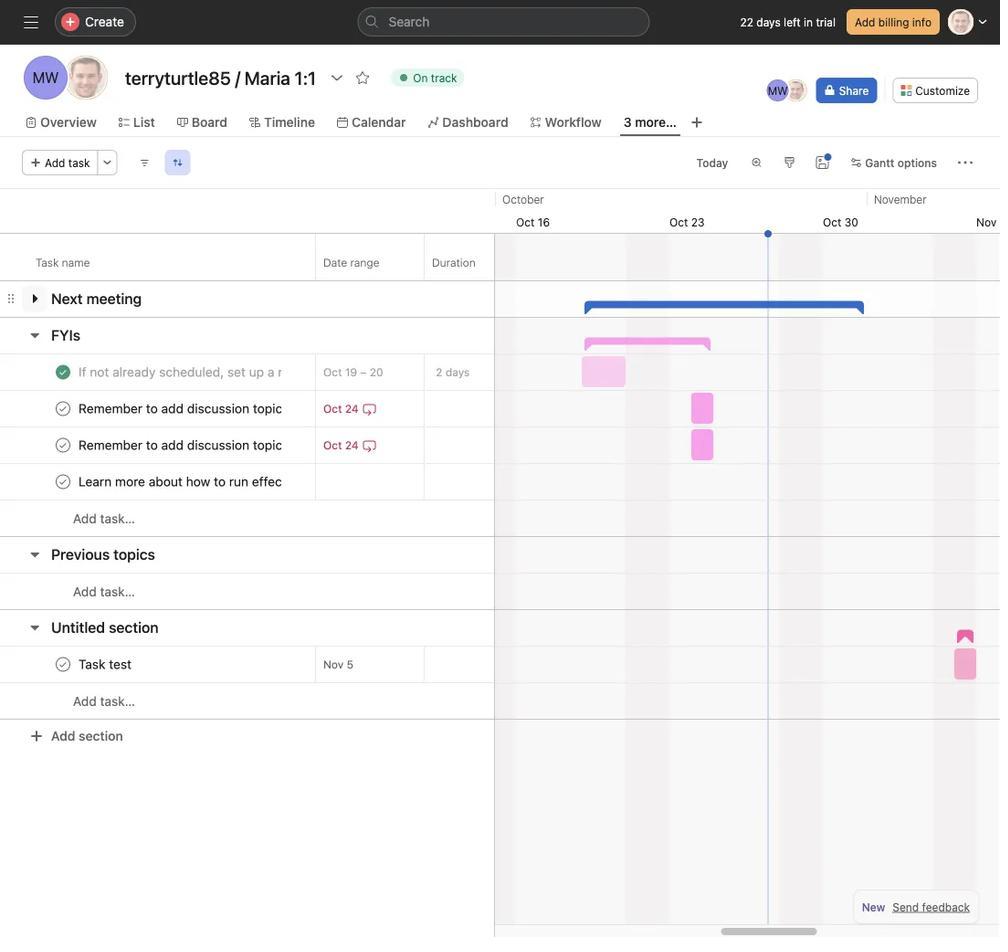 Task type: describe. For each thing, give the bounding box(es) containing it.
info
[[912, 16, 932, 28]]

add task… for first add task… row from the bottom of the page
[[73, 694, 135, 709]]

trial
[[816, 16, 836, 28]]

share
[[839, 84, 869, 97]]

23
[[691, 216, 705, 228]]

1 horizontal spatial more actions image
[[958, 155, 973, 170]]

send
[[893, 901, 919, 913]]

dashboard
[[442, 115, 508, 130]]

task
[[36, 256, 59, 269]]

add task… for second add task… row from the top of the page
[[73, 584, 135, 599]]

add up previous
[[73, 511, 97, 526]]

oct left 19
[[323, 366, 342, 379]]

gantt options button
[[842, 150, 945, 175]]

october
[[502, 193, 544, 205]]

If not already scheduled, set up a recurring 1:1 meeting in your calendar text field
[[75, 363, 282, 381]]

timeline link
[[249, 112, 315, 132]]

add section button
[[22, 720, 130, 753]]

new
[[862, 901, 885, 913]]

add up untitled
[[73, 584, 97, 599]]

in
[[804, 16, 813, 28]]

2 completed image from the top
[[52, 398, 74, 420]]

gantt
[[865, 156, 895, 169]]

add task
[[45, 156, 90, 169]]

duration
[[432, 256, 476, 269]]

calendar
[[352, 115, 406, 130]]

oct left 23 at the top
[[669, 216, 688, 228]]

remember to add discussion topics for the next meeting text field for 2nd completed icon
[[75, 400, 282, 418]]

workflow link
[[530, 112, 602, 132]]

options
[[897, 156, 937, 169]]

remember to add discussion topics for the next meeting cell for repeats icon on the left
[[0, 427, 316, 464]]

topics
[[113, 546, 155, 563]]

next meeting button
[[51, 282, 142, 315]]

add billing info
[[855, 16, 932, 28]]

today button
[[688, 150, 736, 175]]

oct left repeats image
[[323, 402, 342, 415]]

3
[[624, 115, 632, 130]]

repeats image
[[362, 438, 377, 453]]

completed image inside the learn more about how to run effective 1:1s cell
[[52, 471, 74, 493]]

24 for repeats image
[[345, 402, 359, 415]]

oct 16
[[516, 216, 550, 228]]

all tasks image
[[139, 157, 150, 168]]

on track
[[413, 71, 457, 84]]

section for untitled section
[[109, 619, 159, 636]]

today
[[696, 156, 728, 169]]

timeline
[[264, 115, 315, 130]]

share button
[[816, 78, 877, 103]]

board
[[192, 115, 227, 130]]

customize button
[[893, 78, 978, 103]]

name
[[62, 256, 90, 269]]

range
[[350, 256, 380, 269]]

oct 24 for repeats icon on the left
[[323, 439, 359, 452]]

add left the task
[[45, 156, 65, 169]]

date
[[323, 256, 347, 269]]

0 horizontal spatial tt
[[77, 69, 95, 86]]

meeting
[[86, 290, 142, 307]]

nov for nov 6
[[976, 216, 997, 228]]

dashboard link
[[428, 112, 508, 132]]

next
[[51, 290, 83, 307]]

oct 30
[[823, 216, 858, 228]]

oct 23
[[669, 216, 705, 228]]

Task test text field
[[75, 655, 137, 674]]

20
[[370, 366, 383, 379]]

2 add task… row from the top
[[0, 573, 494, 610]]

oct left 16 at the top right of the page
[[516, 216, 535, 228]]

19
[[345, 366, 357, 379]]

0 horizontal spatial mw
[[32, 69, 59, 86]]

22 days left in trial
[[740, 16, 836, 28]]

more…
[[635, 115, 677, 130]]

gantt options
[[865, 156, 937, 169]]

completed image inside if not already scheduled, set up a recurring 1:1 meeting in your calendar cell
[[52, 361, 74, 383]]

nov for nov 5
[[323, 658, 344, 671]]

3 more… button
[[624, 112, 677, 132]]

add task button
[[22, 150, 98, 175]]

1 add task… row from the top
[[0, 500, 494, 537]]

board link
[[177, 112, 227, 132]]

oct 24 for repeats image
[[323, 402, 359, 415]]

completed checkbox for oct 24
[[52, 434, 74, 456]]

track
[[431, 71, 457, 84]]

untitled
[[51, 619, 105, 636]]

search list box
[[358, 7, 650, 37]]

completed checkbox inside task test cell
[[52, 653, 74, 675]]

add section
[[51, 728, 123, 743]]

2 collapse task list for this section image from the top
[[27, 547, 42, 562]]



Task type: vqa. For each thing, say whether or not it's contained in the screenshot.
First
no



Task type: locate. For each thing, give the bounding box(es) containing it.
1 vertical spatial section
[[79, 728, 123, 743]]

task… for first add task… row
[[100, 511, 135, 526]]

oct left repeats icon on the left
[[323, 439, 342, 452]]

nov left 5
[[323, 658, 344, 671]]

1 completed checkbox from the top
[[52, 398, 74, 420]]

Completed checkbox
[[52, 398, 74, 420], [52, 653, 74, 675]]

0 vertical spatial completed checkbox
[[52, 361, 74, 383]]

1 vertical spatial nov
[[323, 658, 344, 671]]

collapse task list for this section image for fyis
[[27, 328, 42, 342]]

task test cell
[[0, 646, 316, 683]]

0 vertical spatial section
[[109, 619, 159, 636]]

workflow
[[545, 115, 602, 130]]

customize
[[915, 84, 970, 97]]

1 oct 24 from the top
[[323, 402, 359, 415]]

remember to add discussion topics for the next meeting text field up the 'learn more about how to run effective 1:1s' text box
[[75, 436, 282, 454]]

3 completed checkbox from the top
[[52, 471, 74, 493]]

None text field
[[425, 356, 570, 389], [425, 429, 570, 462], [425, 465, 570, 498], [425, 356, 570, 389], [425, 429, 570, 462], [425, 465, 570, 498]]

untitled section
[[51, 619, 159, 636]]

task… for first add task… row from the bottom of the page
[[100, 694, 135, 709]]

search button
[[358, 7, 650, 37]]

5
[[347, 658, 354, 671]]

task… down task test text field
[[100, 694, 135, 709]]

3 task… from the top
[[100, 694, 135, 709]]

2 oct 24 from the top
[[323, 439, 359, 452]]

add task… for first add task… row
[[73, 511, 135, 526]]

remember to add discussion topics for the next meeting cell for repeats image
[[0, 390, 316, 427]]

expand sidebar image
[[24, 15, 38, 29]]

nov 6
[[976, 216, 1000, 228]]

2 completed checkbox from the top
[[52, 434, 74, 456]]

search
[[389, 14, 430, 29]]

add down completed image
[[51, 728, 75, 743]]

untitled section button
[[51, 611, 159, 644]]

0 vertical spatial 24
[[345, 402, 359, 415]]

mw left share button
[[768, 84, 788, 97]]

add task… up previous topics
[[73, 511, 135, 526]]

task… up previous topics
[[100, 511, 135, 526]]

add tab image
[[690, 115, 704, 130]]

add left billing
[[855, 16, 875, 28]]

0 vertical spatial add task…
[[73, 511, 135, 526]]

3 add task… from the top
[[73, 694, 135, 709]]

fyis
[[51, 327, 80, 344]]

remember to add discussion topics for the next meeting cell
[[0, 390, 316, 427], [0, 427, 316, 464]]

0 vertical spatial collapse task list for this section image
[[27, 328, 42, 342]]

24
[[345, 402, 359, 415], [345, 439, 359, 452]]

completed image
[[52, 653, 74, 675]]

repeats image
[[362, 401, 377, 416]]

add task… row
[[0, 500, 494, 537], [0, 573, 494, 610], [0, 682, 494, 720]]

task… for second add task… row from the top of the page
[[100, 584, 135, 599]]

add task… button up previous topics
[[51, 509, 135, 529]]

list
[[133, 115, 155, 130]]

1 horizontal spatial tt
[[789, 84, 803, 97]]

tt left share button
[[789, 84, 803, 97]]

if not already scheduled, set up a recurring 1:1 meeting in your calendar cell
[[0, 353, 316, 391]]

oct 24 left repeats icon on the left
[[323, 439, 359, 452]]

on
[[413, 71, 428, 84]]

completed image
[[52, 361, 74, 383], [52, 398, 74, 420], [52, 434, 74, 456], [52, 471, 74, 493]]

6
[[1000, 216, 1000, 228]]

remember to add discussion topics for the next meeting text field down if not already scheduled, set up a recurring 1:1 meeting in your calendar text field
[[75, 400, 282, 418]]

16
[[538, 216, 550, 228]]

add task… button up untitled section
[[51, 582, 135, 602]]

1 remember to add discussion topics for the next meeting cell from the top
[[0, 390, 316, 427]]

oct left 30
[[823, 216, 842, 228]]

1 add task… from the top
[[73, 511, 135, 526]]

add task… button up add section
[[51, 691, 135, 711]]

next meeting
[[51, 290, 142, 307]]

3 add task… button from the top
[[51, 691, 135, 711]]

3 collapse task list for this section image from the top
[[27, 620, 42, 635]]

collapse task list for this section image left untitled
[[27, 620, 42, 635]]

start date image
[[172, 157, 183, 168]]

remember to add discussion topics for the next meeting cell up the 'learn more about how to run effective 1:1s' text box
[[0, 427, 316, 464]]

1 horizontal spatial mw
[[768, 84, 788, 97]]

more actions image
[[958, 155, 973, 170], [102, 157, 113, 168]]

remember to add discussion topics for the next meeting cell down if not already scheduled, set up a recurring 1:1 meeting in your calendar text field
[[0, 390, 316, 427]]

1 24 from the top
[[345, 402, 359, 415]]

overview link
[[26, 112, 97, 132]]

nov
[[976, 216, 997, 228], [323, 658, 344, 671]]

0 vertical spatial completed checkbox
[[52, 398, 74, 420]]

2 vertical spatial collapse task list for this section image
[[27, 620, 42, 635]]

overview
[[40, 115, 97, 130]]

1 vertical spatial task…
[[100, 584, 135, 599]]

remember to add discussion topics for the next meeting text field for second completed icon from the bottom of the page
[[75, 436, 282, 454]]

date range
[[323, 256, 380, 269]]

mw up overview link
[[32, 69, 59, 86]]

add task… button for first add task… row
[[51, 509, 135, 529]]

oct
[[516, 216, 535, 228], [669, 216, 688, 228], [823, 216, 842, 228], [323, 366, 342, 379], [323, 402, 342, 415], [323, 439, 342, 452]]

collapse task list for this section image left the fyis button
[[27, 328, 42, 342]]

1 add task… button from the top
[[51, 509, 135, 529]]

2 24 from the top
[[345, 439, 359, 452]]

completed checkbox inside the learn more about how to run effective 1:1s cell
[[52, 471, 74, 493]]

add task… button for first add task… row from the bottom of the page
[[51, 691, 135, 711]]

add task… down task test text field
[[73, 694, 135, 709]]

3 add task… row from the top
[[0, 682, 494, 720]]

oct 24 left repeats image
[[323, 402, 359, 415]]

completed checkbox down the fyis button
[[52, 398, 74, 420]]

add to starred image
[[355, 70, 370, 85]]

completed checkbox down untitled
[[52, 653, 74, 675]]

section for add section
[[79, 728, 123, 743]]

collapse task list for this section image for untitled section
[[27, 620, 42, 635]]

more actions image right options
[[958, 155, 973, 170]]

calendar link
[[337, 112, 406, 132]]

create
[[85, 14, 124, 29]]

1 vertical spatial collapse task list for this section image
[[27, 547, 42, 562]]

4 completed image from the top
[[52, 471, 74, 493]]

task…
[[100, 511, 135, 526], [100, 584, 135, 599], [100, 694, 135, 709]]

0 vertical spatial remember to add discussion topics for the next meeting text field
[[75, 400, 282, 418]]

task name
[[36, 256, 90, 269]]

30
[[845, 216, 858, 228]]

completed checkbox for oct 19
[[52, 361, 74, 383]]

1 vertical spatial completed checkbox
[[52, 434, 74, 456]]

expand task list for this section image
[[27, 291, 42, 306]]

nov 5
[[323, 658, 354, 671]]

1 task… from the top
[[100, 511, 135, 526]]

1 vertical spatial add task… row
[[0, 573, 494, 610]]

section down task test text field
[[79, 728, 123, 743]]

mw
[[32, 69, 59, 86], [768, 84, 788, 97]]

section up task test cell
[[109, 619, 159, 636]]

1 vertical spatial remember to add discussion topics for the next meeting text field
[[75, 436, 282, 454]]

tt
[[77, 69, 95, 86], [789, 84, 803, 97]]

add billing info button
[[847, 9, 940, 35]]

add up add section
[[73, 694, 97, 709]]

add task…
[[73, 511, 135, 526], [73, 584, 135, 599], [73, 694, 135, 709]]

2 add task… button from the top
[[51, 582, 135, 602]]

months image
[[751, 157, 762, 168]]

Learn more about how to run effective 1:1s text field
[[75, 473, 282, 491]]

1 vertical spatial add task…
[[73, 584, 135, 599]]

nov left 6
[[976, 216, 997, 228]]

None text field
[[121, 61, 321, 94], [425, 392, 570, 425], [425, 648, 570, 681], [121, 61, 321, 94], [425, 392, 570, 425], [425, 648, 570, 681]]

tt up overview
[[77, 69, 95, 86]]

billing
[[878, 16, 909, 28]]

3 more…
[[624, 115, 677, 130]]

task… up untitled section button
[[100, 584, 135, 599]]

feedback
[[922, 901, 970, 913]]

Completed checkbox
[[52, 361, 74, 383], [52, 434, 74, 456], [52, 471, 74, 493]]

2 vertical spatial completed checkbox
[[52, 471, 74, 493]]

add task… up untitled section button
[[73, 584, 135, 599]]

show options image
[[330, 70, 344, 85]]

1 vertical spatial completed checkbox
[[52, 653, 74, 675]]

0 vertical spatial oct 24
[[323, 402, 359, 415]]

24 left repeats image
[[345, 402, 359, 415]]

2 vertical spatial task…
[[100, 694, 135, 709]]

2 remember to add discussion topics for the next meeting text field from the top
[[75, 436, 282, 454]]

save options image
[[815, 155, 830, 170]]

days
[[757, 16, 781, 28]]

previous topics button
[[51, 538, 155, 571]]

1 collapse task list for this section image from the top
[[27, 328, 42, 342]]

3 completed image from the top
[[52, 434, 74, 456]]

2 add task… from the top
[[73, 584, 135, 599]]

oct 19 – 20
[[323, 366, 383, 379]]

oct 24
[[323, 402, 359, 415], [323, 439, 359, 452]]

november
[[874, 193, 927, 205]]

create button
[[55, 7, 136, 37]]

completed checkbox inside if not already scheduled, set up a recurring 1:1 meeting in your calendar cell
[[52, 361, 74, 383]]

learn more about how to run effective 1:1s cell
[[0, 463, 316, 500]]

new send feedback
[[862, 901, 970, 913]]

1 vertical spatial add task… button
[[51, 582, 135, 602]]

add task… button for second add task… row from the top of the page
[[51, 582, 135, 602]]

add task… button
[[51, 509, 135, 529], [51, 582, 135, 602], [51, 691, 135, 711]]

0 vertical spatial add task… row
[[0, 500, 494, 537]]

2 completed checkbox from the top
[[52, 653, 74, 675]]

0 horizontal spatial nov
[[323, 658, 344, 671]]

2 remember to add discussion topics for the next meeting cell from the top
[[0, 427, 316, 464]]

24 left repeats icon on the left
[[345, 439, 359, 452]]

2 task… from the top
[[100, 584, 135, 599]]

1 horizontal spatial nov
[[976, 216, 997, 228]]

previous
[[51, 546, 110, 563]]

color: section image
[[784, 157, 795, 168]]

1 vertical spatial oct 24
[[323, 439, 359, 452]]

1 vertical spatial 24
[[345, 439, 359, 452]]

22
[[740, 16, 753, 28]]

more actions image right the task
[[102, 157, 113, 168]]

0 vertical spatial task…
[[100, 511, 135, 526]]

on track button
[[383, 65, 473, 90]]

fyis button
[[51, 319, 80, 352]]

2 vertical spatial add task… row
[[0, 682, 494, 720]]

–
[[360, 366, 367, 379]]

send feedback link
[[893, 899, 970, 915]]

0 vertical spatial add task… button
[[51, 509, 135, 529]]

list link
[[119, 112, 155, 132]]

Remember to add discussion topics for the next meeting text field
[[75, 400, 282, 418], [75, 436, 282, 454]]

section
[[109, 619, 159, 636], [79, 728, 123, 743]]

1 remember to add discussion topics for the next meeting text field from the top
[[75, 400, 282, 418]]

0 horizontal spatial more actions image
[[102, 157, 113, 168]]

1 completed checkbox from the top
[[52, 361, 74, 383]]

24 for repeats icon on the left
[[345, 439, 359, 452]]

task
[[68, 156, 90, 169]]

collapse task list for this section image
[[27, 328, 42, 342], [27, 547, 42, 562], [27, 620, 42, 635]]

1 completed image from the top
[[52, 361, 74, 383]]

2 vertical spatial add task…
[[73, 694, 135, 709]]

left
[[784, 16, 801, 28]]

0 vertical spatial nov
[[976, 216, 997, 228]]

collapse task list for this section image left previous
[[27, 547, 42, 562]]

add
[[855, 16, 875, 28], [45, 156, 65, 169], [73, 511, 97, 526], [73, 584, 97, 599], [73, 694, 97, 709], [51, 728, 75, 743]]

2 vertical spatial add task… button
[[51, 691, 135, 711]]

previous topics
[[51, 546, 155, 563]]



